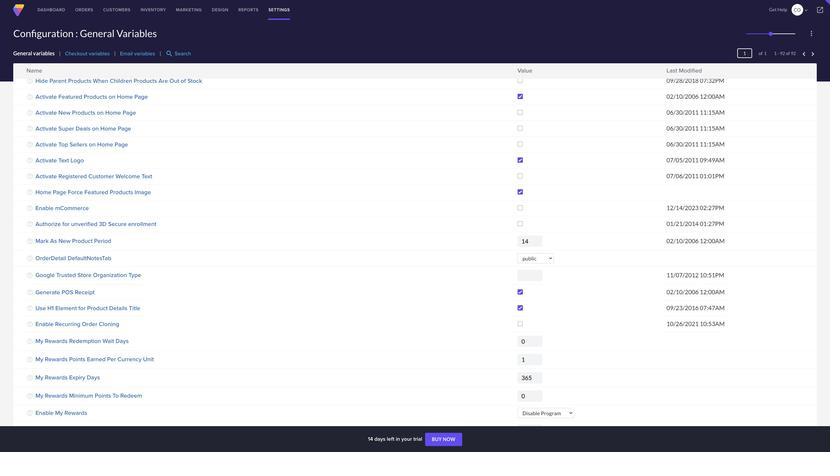 Task type: vqa. For each thing, say whether or not it's contained in the screenshot.


Task type: describe. For each thing, give the bounding box(es) containing it.
help_outline for activate featured products on home page
[[27, 94, 33, 100]]

11:15am for activate new products on home page
[[700, 109, 725, 116]]

co 
[[795, 7, 810, 13]]

store
[[78, 271, 92, 280]]

help_outline for activate registered customer welcome text
[[27, 173, 33, 180]]

activate for activate new products on home page
[[35, 108, 57, 117]]

3 12:00am from the top
[[700, 289, 725, 296]]

variables for general variables
[[33, 50, 55, 57]]

help_outline for home page force featured products image
[[27, 189, 33, 196]]

my for my rewards expiry days
[[35, 374, 43, 382]]

activate for activate super deals on home page
[[35, 124, 57, 133]]

generate
[[35, 288, 60, 297]]

authorize for unverified 3d secure enrollment link
[[35, 220, 157, 228]]

help_outline for enable recurring order cloning
[[27, 321, 33, 328]]

products for activate featured products on home page
[[84, 92, 107, 101]]

1 horizontal spatial general
[[80, 27, 115, 39]]

help_outline for my rewards points redeemed per currency unit
[[27, 427, 33, 434]]

help_outline for my rewards minimum points to redeem
[[27, 393, 33, 400]]

2 | from the left
[[114, 50, 116, 57]]

02/10/2006 12:00am for period
[[667, 237, 725, 245]]

checkout variables
[[65, 50, 110, 57]]

orderdetail defaultnotestab link
[[35, 254, 111, 263]]

generate pos receipt link
[[35, 288, 95, 297]]

points for earned
[[69, 355, 85, 364]]

10/26/2021 10:53am
[[667, 320, 725, 328]]

search
[[166, 50, 174, 58]]

value
[[518, 66, 533, 75]]

activate for activate text logo
[[35, 156, 57, 165]]

marketing
[[176, 7, 202, 13]]

my for my rewards redemption wait days
[[35, 337, 43, 346]]

left
[[387, 435, 395, 443]]

01/21/2014
[[667, 220, 699, 228]]

 for last
[[663, 70, 668, 76]]

2 1 from the left
[[775, 51, 777, 56]]

 link for last
[[662, 70, 669, 76]]

enable recurring order cloning link
[[35, 320, 119, 329]]

when
[[93, 77, 108, 85]]

rewards for my rewards expiry days
[[45, 374, 68, 382]]

more_vert
[[808, 30, 816, 37]]

help_outline for orderdetail defaultnotestab
[[27, 255, 33, 262]]

help_outline my rewards points redeemed per currency unit
[[27, 426, 164, 435]]

variables for checkout variables
[[89, 50, 110, 57]]

receipt
[[75, 288, 95, 297]]

help_outline mark as new product period
[[27, 237, 111, 245]]

home for activate featured products on home page
[[117, 92, 133, 101]]

:
[[76, 27, 78, 39]]

enrollment
[[128, 220, 157, 228]]

3 02/10/2006 from the top
[[667, 289, 699, 296]]

2 new from the top
[[59, 237, 71, 245]]

per for earned
[[107, 355, 116, 364]]

help_outline use h1 element for product details title
[[27, 304, 140, 313]]

checkout
[[65, 50, 87, 57]]

authorize
[[35, 220, 61, 228]]

dashboard
[[37, 7, 65, 13]]

welcome
[[116, 172, 140, 181]]

page for activate featured products on home page
[[135, 92, 148, 101]]

12:00am for period
[[700, 237, 725, 245]]

organization
[[93, 271, 127, 280]]

on for new
[[97, 108, 104, 117]]

stock
[[188, 77, 202, 85]]

per for redeemed
[[117, 426, 126, 435]]

rewards for my rewards points earned per currency unit
[[45, 355, 68, 364]]

help_outline for activate new products on home page
[[27, 109, 33, 116]]

top
[[58, 140, 68, 149]]

3 02/10/2006 12:00am from the top
[[667, 289, 725, 296]]

keyboard_arrow_left
[[801, 50, 809, 58]]

more_vert button
[[807, 28, 818, 39]]

activate super deals on home page link
[[35, 124, 131, 133]]

home page force featured products image link
[[35, 188, 151, 197]]

name link
[[27, 66, 42, 75]]

variables
[[117, 27, 157, 39]]

10/26/2021
[[667, 320, 699, 328]]

14 days left in your trial
[[368, 435, 424, 443]]

page for activate top sellers on home page
[[115, 140, 128, 149]]

help_outline activate new products on home page
[[27, 108, 136, 117]]

10:53am
[[700, 320, 725, 328]]

my rewards expiry days link
[[35, 374, 100, 382]]

home for activate top sellers on home page
[[97, 140, 113, 149]]

 link for last
[[662, 67, 669, 73]]

home for activate super deals on home page
[[100, 124, 116, 133]]

2 horizontal spatial of
[[787, 51, 791, 56]]

06/30/2011 for activate new products on home page
[[667, 109, 699, 116]]

products for activate new products on home page
[[72, 108, 95, 117]]

help_outline for activate top sellers on home page
[[27, 141, 33, 148]]

get
[[770, 7, 777, 12]]

my rewards redemption wait days link
[[35, 337, 129, 346]]

secure
[[108, 220, 127, 228]]

home for activate new products on home page
[[105, 108, 121, 117]]

help_outline for hide gift certificate expiry date
[[27, 62, 33, 68]]

buy now
[[432, 437, 456, 442]]

07/06/2011 01:01pm
[[667, 173, 725, 180]]

defaultnotestab
[[68, 254, 111, 263]]

02/10/2006 for home
[[667, 93, 699, 100]]

image
[[135, 188, 151, 197]]

children
[[110, 77, 132, 85]]

wait
[[103, 337, 114, 346]]

details
[[109, 304, 127, 313]]

trial
[[414, 435, 423, 443]]

0 horizontal spatial featured
[[58, 92, 82, 101]]

2 92 from the left
[[791, 51, 797, 56]]

1 vertical spatial text
[[142, 172, 152, 181]]

page for activate new products on home page
[[123, 108, 136, 117]]

on for top
[[89, 140, 96, 149]]

help_outline for my rewards points earned per currency unit
[[27, 356, 33, 363]]

last modified link
[[667, 66, 703, 75]]

07:32pm
[[700, 77, 725, 84]]

 link for value
[[513, 67, 520, 73]]

help_outline for activate super deals on home page
[[27, 125, 33, 132]]

06/30/2011 for activate top sellers on home page
[[667, 141, 699, 148]]

help_outline home page force featured products image
[[27, 188, 151, 197]]

help_outline for hide parent products when children products are out of stock
[[27, 78, 33, 84]]

mark as new product period link
[[35, 237, 111, 245]]

help_outline activate registered customer welcome text
[[27, 172, 152, 181]]

unverified
[[71, 220, 98, 228]]

enable for enable mcommerce
[[35, 204, 54, 212]]

general variables link
[[13, 50, 55, 57]]

force
[[68, 188, 83, 197]]

keyboard_arrow_left link
[[801, 50, 809, 58]]

redeem
[[120, 392, 142, 400]]

0 horizontal spatial for
[[62, 220, 70, 228]]

reports
[[239, 7, 259, 13]]

certificate
[[60, 61, 87, 69]]

out
[[170, 77, 179, 85]]

google trusted store organization type link
[[35, 271, 141, 280]]

help_outline for generate pos receipt
[[27, 289, 33, 296]]

0 vertical spatial days
[[116, 337, 129, 346]]

rewards for my rewards points redeemed per currency unit
[[45, 426, 68, 435]]

help_outline hide gift certificate expiry date
[[27, 61, 119, 69]]

10:51pm
[[700, 272, 725, 279]]

1 | from the left
[[59, 50, 61, 57]]

points for redeemed
[[69, 426, 85, 435]]

0 horizontal spatial general
[[13, 50, 32, 57]]

02/10/2006 12:00am for home
[[667, 93, 725, 100]]

period
[[94, 237, 111, 245]]

are
[[159, 77, 168, 85]]

11:15am for activate top sellers on home page
[[700, 141, 725, 148]]

type
[[129, 271, 141, 280]]

0 vertical spatial product
[[72, 237, 93, 245]]

activate featured products on home page link
[[35, 92, 148, 101]]

inventory
[[141, 7, 166, 13]]

1 vertical spatial points
[[95, 392, 111, 400]]

help_outline activate top sellers on home page
[[27, 140, 128, 149]]



Task type: locate. For each thing, give the bounding box(es) containing it.
1 horizontal spatial 
[[663, 70, 668, 76]]

2 help_outline from the top
[[27, 78, 33, 84]]

1 92 from the left
[[781, 51, 786, 56]]

orderdetail
[[35, 254, 66, 263]]

0 horizontal spatial expiry
[[69, 374, 85, 382]]

3 06/30/2011 11:15am from the top
[[667, 141, 725, 148]]

3 11:15am from the top
[[700, 141, 725, 148]]

checkout variables link
[[65, 50, 110, 57]]

 for value
[[513, 70, 519, 76]]

| left email
[[114, 50, 116, 57]]

0 horizontal spatial variables
[[33, 50, 55, 57]]

help_outline inside "help_outline activate super deals on home page"
[[27, 125, 33, 132]]

email variables link
[[120, 50, 155, 57]]

of 1
[[755, 51, 767, 56]]

0 vertical spatial for
[[62, 220, 70, 228]]

5 help_outline from the top
[[27, 125, 33, 132]]

 inside   value
[[513, 70, 519, 76]]

02/10/2006 12:00am up "09/23/2016 07:47am"
[[667, 289, 725, 296]]

2 06/30/2011 11:15am from the top
[[667, 125, 725, 132]]

currency
[[118, 355, 142, 364], [128, 426, 152, 435]]

help_outline inside "help_outline orderdetail defaultnotestab"
[[27, 255, 33, 262]]

value link
[[518, 66, 533, 75]]

general right :
[[80, 27, 115, 39]]

days right wait
[[116, 337, 129, 346]]

settings
[[269, 7, 290, 13]]

1 horizontal spatial  link
[[662, 70, 669, 76]]

2 06/30/2011 from the top
[[667, 125, 699, 132]]

help_outline inside help_outline activate new products on home page
[[27, 109, 33, 116]]

14 help_outline from the top
[[27, 272, 33, 279]]

product down unverified
[[72, 237, 93, 245]]

11 help_outline from the top
[[27, 221, 33, 228]]

2  from the left
[[663, 70, 668, 76]]

1 hide from the top
[[35, 61, 48, 69]]

0 vertical spatial 02/10/2006 12:00am
[[667, 93, 725, 100]]

variables up date
[[89, 50, 110, 57]]

help_outline for my rewards redemption wait days
[[27, 338, 33, 345]]

points down the "help_outline my rewards redemption wait days"
[[69, 355, 85, 364]]

activate for activate registered customer welcome text
[[35, 172, 57, 181]]

 inside   value
[[513, 67, 519, 73]]

help_outline for google trusted store organization type
[[27, 272, 33, 279]]

2 vertical spatial 02/10/2006
[[667, 289, 699, 296]]

0 horizontal spatial |
[[59, 50, 61, 57]]

for
[[62, 220, 70, 228], [78, 304, 86, 313]]

featured down activate registered customer welcome text link
[[84, 188, 108, 197]]

2 vertical spatial 02/10/2006 12:00am
[[667, 289, 725, 296]]

6 help_outline from the top
[[27, 141, 33, 148]]

None text field
[[518, 372, 543, 384]]

help_outline inside help_outline enable mcommerce
[[27, 205, 33, 212]]

3 enable from the top
[[35, 409, 54, 417]]

points left to
[[95, 392, 111, 400]]

enable for enable my rewards
[[35, 409, 54, 417]]

7 help_outline from the top
[[27, 157, 33, 164]]

0 vertical spatial expiry
[[89, 61, 105, 69]]

None text field
[[738, 48, 753, 58], [518, 236, 543, 247], [518, 270, 543, 281], [518, 336, 543, 347], [518, 354, 543, 365], [518, 391, 543, 402], [738, 48, 753, 58], [518, 236, 543, 247], [518, 270, 543, 281], [518, 336, 543, 347], [518, 354, 543, 365], [518, 391, 543, 402]]

products left are
[[134, 77, 157, 85]]

buy now link
[[426, 433, 463, 446]]

home right deals
[[100, 124, 116, 133]]

of left -
[[759, 51, 763, 56]]

page for activate super deals on home page
[[118, 124, 131, 133]]

activate for activate top sellers on home page
[[35, 140, 57, 149]]

0 vertical spatial 06/30/2011 11:15am
[[667, 109, 725, 116]]

9 help_outline from the top
[[27, 189, 33, 196]]

help_outline activate super deals on home page
[[27, 124, 131, 133]]

0 horizontal spatial text
[[58, 156, 69, 165]]

06/30/2011 11:15am for activate new products on home page
[[667, 109, 725, 116]]

17 help_outline from the top
[[27, 321, 33, 328]]

02/10/2006 down 09/28/2018
[[667, 93, 699, 100]]

4 activate from the top
[[35, 140, 57, 149]]

per right redeemed
[[117, 426, 126, 435]]

unit for my rewards points earned per currency unit
[[143, 355, 154, 364]]

help_outline my rewards redemption wait days
[[27, 337, 129, 346]]

0 vertical spatial points
[[69, 355, 85, 364]]

2 enable from the top
[[35, 320, 54, 329]]

search search
[[166, 50, 191, 58]]

help_outline inside help_outline authorize for unverified 3d secure enrollment
[[27, 221, 33, 228]]

1  from the left
[[513, 70, 519, 76]]

hide down name
[[35, 77, 48, 85]]

help_outline for enable mcommerce
[[27, 205, 33, 212]]

expiry down checkout variables
[[89, 61, 105, 69]]

help_outline inside help_outline home page force featured products image
[[27, 189, 33, 196]]

help_outline enable my rewards
[[27, 409, 87, 417]]

help_outline inside help_outline activate featured products on home page
[[27, 94, 33, 100]]

19 help_outline from the top
[[27, 356, 33, 363]]

buy
[[432, 437, 442, 442]]

02/10/2006 down the "01/21/2014"
[[667, 237, 699, 245]]

1 new from the top
[[58, 108, 71, 117]]

13 help_outline from the top
[[27, 255, 33, 262]]

06/30/2011 11:15am for activate top sellers on home page
[[667, 141, 725, 148]]

activate top sellers on home page link
[[35, 140, 128, 149]]

help_outline inside help_outline mark as new product period
[[27, 238, 33, 245]]

0 horizontal spatial days
[[87, 374, 100, 382]]

1 horizontal spatial 1
[[775, 51, 777, 56]]

days
[[116, 337, 129, 346], [87, 374, 100, 382]]

1 vertical spatial 06/30/2011
[[667, 125, 699, 132]]

07/05/2011 09:49am
[[667, 157, 725, 164]]

of right "out"
[[181, 77, 186, 85]]

2  from the left
[[663, 67, 668, 73]]

products down when
[[84, 92, 107, 101]]

02/10/2006 for period
[[667, 237, 699, 245]]

01:01pm
[[700, 173, 725, 180]]

0 horizontal spatial  link
[[513, 70, 520, 76]]

per right earned on the bottom left
[[107, 355, 116, 364]]

1 vertical spatial expiry
[[69, 374, 85, 382]]

3 06/30/2011 from the top
[[667, 141, 699, 148]]

new up super
[[58, 108, 71, 117]]

variables right email
[[134, 50, 155, 57]]

days down my rewards points earned per currency unit link
[[87, 374, 100, 382]]

1
[[765, 51, 767, 56], [775, 51, 777, 56]]

0 horizontal spatial 1
[[765, 51, 767, 56]]

on for super
[[92, 124, 99, 133]]

orders
[[75, 7, 93, 13]]

enable for enable recurring order cloning
[[35, 320, 54, 329]]

1 vertical spatial hide
[[35, 77, 48, 85]]

23 help_outline from the top
[[27, 427, 33, 434]]

1 vertical spatial for
[[78, 304, 86, 313]]

02/10/2006 12:00am
[[667, 93, 725, 100], [667, 237, 725, 245], [667, 289, 725, 296]]

0 horizontal spatial per
[[107, 355, 116, 364]]

enable
[[35, 204, 54, 212], [35, 320, 54, 329], [35, 409, 54, 417]]

1 vertical spatial unit
[[153, 426, 164, 435]]

home right 'sellers'
[[97, 140, 113, 149]]

06/30/2011 for activate super deals on home page
[[667, 125, 699, 132]]

configuration : general variables
[[13, 27, 157, 39]]

expiry up minimum
[[69, 374, 85, 382]]

 link for value
[[513, 70, 520, 76]]

92 left keyboard_arrow_left
[[791, 51, 797, 56]]

2 vertical spatial 06/30/2011 11:15am
[[667, 141, 725, 148]]

home down children
[[117, 92, 133, 101]]

1 horizontal spatial for
[[78, 304, 86, 313]]

redemption
[[69, 337, 101, 346]]

0 vertical spatial general
[[80, 27, 115, 39]]

1 vertical spatial product
[[87, 304, 108, 313]]

help_outline enable recurring order cloning
[[27, 320, 119, 329]]

0 vertical spatial 12:00am
[[700, 93, 725, 100]]

02:27pm
[[700, 204, 725, 212]]

1 horizontal spatial  link
[[662, 67, 669, 73]]

1 06/30/2011 11:15am from the top
[[667, 109, 725, 116]]

1 horizontal spatial days
[[116, 337, 129, 346]]

  last modified
[[663, 66, 703, 76]]

2 hide from the top
[[35, 77, 48, 85]]

super
[[58, 124, 74, 133]]

15 help_outline from the top
[[27, 289, 33, 296]]

18 help_outline from the top
[[27, 338, 33, 345]]

help_outline for enable my rewards
[[27, 410, 33, 417]]

06/30/2011 11:15am for activate super deals on home page
[[667, 125, 725, 132]]

8 help_outline from the top
[[27, 173, 33, 180]]

1  from the left
[[513, 67, 519, 73]]

1 vertical spatial 02/10/2006 12:00am
[[667, 237, 725, 245]]

1 activate from the top
[[35, 92, 57, 101]]

1 vertical spatial days
[[87, 374, 100, 382]]

help_outline inside help_outline my rewards points earned per currency unit
[[27, 356, 33, 363]]

0 horizontal spatial 
[[513, 67, 519, 73]]

1 1 from the left
[[765, 51, 767, 56]]

02/10/2006 up 09/23/2016
[[667, 289, 699, 296]]

to
[[113, 392, 119, 400]]

on down help_outline hide parent products when children products are out of stock
[[109, 92, 115, 101]]

0 vertical spatial text
[[58, 156, 69, 165]]

3d
[[99, 220, 107, 228]]

0 vertical spatial enable
[[35, 204, 54, 212]]

on right deals
[[92, 124, 99, 133]]

2 11:15am from the top
[[700, 125, 725, 132]]

1 vertical spatial general
[[13, 50, 32, 57]]

 for last
[[663, 67, 668, 73]]

12:00am down "07:32pm"
[[700, 93, 725, 100]]

title
[[129, 304, 140, 313]]

activate new products on home page link
[[35, 108, 136, 117]]

help_outline inside help_outline generate pos receipt
[[27, 289, 33, 296]]

hide parent products when children products are out of stock link
[[35, 77, 202, 85]]

2 vertical spatial enable
[[35, 409, 54, 417]]

dashboard link
[[33, 0, 70, 20]]

home up help_outline enable mcommerce
[[35, 188, 51, 197]]

redeemed
[[87, 426, 116, 435]]

products down "hide gift certificate expiry date" link
[[68, 77, 92, 85]]

help_outline google trusted store organization type
[[27, 271, 141, 280]]

help_outline
[[27, 62, 33, 68], [27, 78, 33, 84], [27, 94, 33, 100], [27, 109, 33, 116], [27, 125, 33, 132], [27, 141, 33, 148], [27, 157, 33, 164], [27, 173, 33, 180], [27, 189, 33, 196], [27, 205, 33, 212], [27, 221, 33, 228], [27, 238, 33, 245], [27, 255, 33, 262], [27, 272, 33, 279], [27, 289, 33, 296], [27, 305, 33, 312], [27, 321, 33, 328], [27, 338, 33, 345], [27, 356, 33, 363], [27, 375, 33, 381], [27, 393, 33, 400], [27, 410, 33, 417], [27, 427, 33, 434]]

new right as
[[59, 237, 71, 245]]

name
[[27, 66, 42, 75]]

0 vertical spatial unit
[[143, 355, 154, 364]]

1 02/10/2006 from the top
[[667, 93, 699, 100]]

mcommerce
[[55, 204, 89, 212]]

help_outline generate pos receipt
[[27, 288, 95, 297]]

2 vertical spatial 11:15am
[[700, 141, 725, 148]]

1 horizontal spatial per
[[117, 426, 126, 435]]

1 horizontal spatial featured
[[84, 188, 108, 197]]

 inside   last modified
[[663, 70, 668, 76]]

1 vertical spatial 02/10/2006
[[667, 237, 699, 245]]

1  link from the left
[[513, 67, 520, 73]]

help_outline hide parent products when children products are out of stock
[[27, 77, 202, 85]]

| left checkout
[[59, 50, 61, 57]]

keyboard_arrow_right link
[[810, 50, 818, 58]]

4 help_outline from the top
[[27, 109, 33, 116]]

16 help_outline from the top
[[27, 305, 33, 312]]

help_outline inside help_outline my rewards minimum points to redeem
[[27, 393, 33, 400]]

1 horizontal spatial variables
[[89, 50, 110, 57]]

help_outline inside help_outline activate top sellers on home page
[[27, 141, 33, 148]]

| left search
[[160, 50, 161, 57]]

3 activate from the top
[[35, 124, 57, 133]]

help_outline for authorize for unverified 3d secure enrollment
[[27, 221, 33, 228]]

hide for hide gift certificate expiry date
[[35, 61, 48, 69]]

unit for my rewards points redeemed per currency unit
[[153, 426, 164, 435]]

general
[[80, 27, 115, 39], [13, 50, 32, 57]]

featured up help_outline activate new products on home page
[[58, 92, 82, 101]]

help_outline my rewards expiry days
[[27, 374, 100, 382]]

2 vertical spatial points
[[69, 426, 85, 435]]

hide for hide parent products when children products are out of stock
[[35, 77, 48, 85]]

1 horizontal spatial |
[[114, 50, 116, 57]]

0 vertical spatial 11:15am
[[700, 109, 725, 116]]

1 vertical spatial 06/30/2011 11:15am
[[667, 125, 725, 132]]

of right -
[[787, 51, 791, 56]]

products down welcome
[[110, 188, 133, 197]]

0 vertical spatial new
[[58, 108, 71, 117]]

help_outline my rewards points earned per currency unit
[[27, 355, 154, 364]]

help_outline for use h1 element for product details title
[[27, 305, 33, 312]]

design
[[212, 7, 229, 13]]

12:00am for home
[[700, 93, 725, 100]]

my rewards points redeemed per currency unit link
[[35, 426, 164, 435]]

12 help_outline from the top
[[27, 238, 33, 245]]

deals
[[76, 124, 91, 133]]

help_outline inside help_outline enable my rewards
[[27, 410, 33, 417]]

help_outline inside the help_outline activate registered customer welcome text
[[27, 173, 33, 180]]

use
[[35, 304, 46, 313]]

my for my rewards points earned per currency unit
[[35, 355, 43, 364]]

0 vertical spatial 02/10/2006
[[667, 93, 699, 100]]

0 vertical spatial currency
[[118, 355, 142, 364]]

my for my rewards minimum points to redeem
[[35, 392, 43, 400]]

1 horizontal spatial 
[[663, 67, 668, 73]]

11:15am for activate super deals on home page
[[700, 125, 725, 132]]

help_outline enable mcommerce
[[27, 204, 89, 212]]

 inside   last modified
[[663, 67, 668, 73]]

1 vertical spatial featured
[[84, 188, 108, 197]]

0 horizontal spatial  link
[[513, 67, 520, 73]]

new
[[58, 108, 71, 117], [59, 237, 71, 245]]

help_outline for my rewards expiry days
[[27, 375, 33, 381]]

10 help_outline from the top
[[27, 205, 33, 212]]

2  link from the left
[[662, 70, 669, 76]]

my for my rewards points redeemed per currency unit
[[35, 426, 43, 435]]

92 right -
[[781, 51, 786, 56]]

help_outline inside help_outline hide parent products when children products are out of stock
[[27, 78, 33, 84]]

parent
[[49, 77, 67, 85]]

11/07/2012
[[667, 272, 699, 279]]

general up name
[[13, 50, 32, 57]]

product
[[72, 237, 93, 245], [87, 304, 108, 313]]

configuration
[[13, 27, 74, 39]]

21 help_outline from the top
[[27, 393, 33, 400]]

rewards for my rewards minimum points to redeem
[[45, 392, 68, 400]]

text left logo
[[58, 156, 69, 165]]

14
[[368, 435, 373, 443]]

for down "enable mcommerce" 'link'
[[62, 220, 70, 228]]

02/10/2006 12:00am down 09/28/2018 07:32pm
[[667, 93, 725, 100]]

1 vertical spatial currency
[[128, 426, 152, 435]]

help_outline inside help_outline my rewards points redeemed per currency unit
[[27, 427, 33, 434]]

12:00am up 07:47am
[[700, 289, 725, 296]]

1 vertical spatial per
[[117, 426, 126, 435]]

help_outline my rewards minimum points to redeem
[[27, 392, 142, 400]]

01:27pm
[[700, 220, 725, 228]]

help_outline inside help_outline activate text logo
[[27, 157, 33, 164]]

help_outline inside 'help_outline google trusted store organization type'
[[27, 272, 33, 279]]

1 vertical spatial 11:15am
[[700, 125, 725, 132]]

products up activate super deals on home page link
[[72, 108, 95, 117]]

date
[[107, 61, 119, 69]]

 link
[[811, 0, 831, 20]]

 for value
[[513, 67, 519, 73]]

on for featured
[[109, 92, 115, 101]]

variables up gift
[[33, 50, 55, 57]]

help_outline for activate text logo
[[27, 157, 33, 164]]

1 horizontal spatial expiry
[[89, 61, 105, 69]]

help_outline inside help_outline hide gift certificate expiry date
[[27, 62, 33, 68]]

help_outline inside the "help_outline my rewards redemption wait days"
[[27, 338, 33, 345]]

google
[[35, 271, 55, 280]]

1 horizontal spatial 92
[[791, 51, 797, 56]]

help_outline inside help_outline my rewards expiry days
[[27, 375, 33, 381]]

search
[[175, 50, 191, 57]]

5 activate from the top
[[35, 156, 57, 165]]

2 vertical spatial 12:00am
[[700, 289, 725, 296]]

1 11:15am from the top
[[700, 109, 725, 116]]

0 vertical spatial hide
[[35, 61, 48, 69]]

07/05/2011
[[667, 157, 699, 164]]

text up image
[[142, 172, 152, 181]]

22 help_outline from the top
[[27, 410, 33, 417]]

0 vertical spatial 06/30/2011
[[667, 109, 699, 116]]

09/23/2016
[[667, 305, 699, 312]]

points down 'enable my rewards' link
[[69, 426, 85, 435]]

on right 'sellers'
[[89, 140, 96, 149]]

earned
[[87, 355, 106, 364]]

1 02/10/2006 12:00am from the top
[[667, 93, 725, 100]]

2 02/10/2006 12:00am from the top
[[667, 237, 725, 245]]

  value
[[513, 66, 533, 76]]

1 horizontal spatial text
[[142, 172, 152, 181]]

products for hide parent products when children products are out of stock
[[68, 77, 92, 85]]

0 horizontal spatial 
[[513, 70, 519, 76]]

09/28/2018 07:32pm
[[667, 77, 725, 84]]

pos
[[62, 288, 73, 297]]

help_outline inside help_outline enable recurring order cloning
[[27, 321, 33, 328]]

0 vertical spatial featured
[[58, 92, 82, 101]]

1 06/30/2011 from the top
[[667, 109, 699, 116]]

help_outline inside help_outline use h1 element for product details title
[[27, 305, 33, 312]]

expiry
[[89, 61, 105, 69], [69, 374, 85, 382]]

rewards for my rewards redemption wait days
[[45, 337, 68, 346]]

2 12:00am from the top
[[700, 237, 725, 245]]

2 02/10/2006 from the top
[[667, 237, 699, 245]]

3 | from the left
[[160, 50, 161, 57]]

1 help_outline from the top
[[27, 62, 33, 68]]

02/10/2006 12:00am down 01/21/2014 01:27pm
[[667, 237, 725, 245]]

currency for earned
[[118, 355, 142, 364]]

help_outline for mark as new product period
[[27, 238, 33, 245]]

0 vertical spatial per
[[107, 355, 116, 364]]

2 horizontal spatial variables
[[134, 50, 155, 57]]

1 vertical spatial 12:00am
[[700, 237, 725, 245]]

1  link from the left
[[513, 70, 520, 76]]

as
[[50, 237, 57, 245]]

6 activate from the top
[[35, 172, 57, 181]]

0 horizontal spatial of
[[181, 77, 186, 85]]

on down the "activate featured products on home page" link
[[97, 108, 104, 117]]

product up 'order'
[[87, 304, 108, 313]]

1 vertical spatial enable
[[35, 320, 54, 329]]

for right element at the bottom left of the page
[[78, 304, 86, 313]]

activate for activate featured products on home page
[[35, 92, 57, 101]]

1 horizontal spatial of
[[759, 51, 763, 56]]

mark
[[35, 237, 49, 245]]

element
[[55, 304, 77, 313]]

registered
[[58, 172, 87, 181]]

home down the "activate featured products on home page" link
[[105, 108, 121, 117]]

12:00am down 01:27pm
[[700, 237, 725, 245]]

text
[[58, 156, 69, 165], [142, 172, 152, 181]]

variables for email variables
[[134, 50, 155, 57]]

2 horizontal spatial |
[[160, 50, 161, 57]]

1 enable from the top
[[35, 204, 54, 212]]

0 horizontal spatial 92
[[781, 51, 786, 56]]

1 12:00am from the top
[[700, 93, 725, 100]]

days
[[375, 435, 386, 443]]

activate
[[35, 92, 57, 101], [35, 108, 57, 117], [35, 124, 57, 133], [35, 140, 57, 149], [35, 156, 57, 165], [35, 172, 57, 181]]

1 vertical spatial new
[[59, 237, 71, 245]]

hide left gift
[[35, 61, 48, 69]]

2 vertical spatial 06/30/2011
[[667, 141, 699, 148]]

01/21/2014 01:27pm
[[667, 220, 725, 228]]

3 help_outline from the top
[[27, 94, 33, 100]]

2  link from the left
[[662, 67, 669, 73]]

20 help_outline from the top
[[27, 375, 33, 381]]

2 activate from the top
[[35, 108, 57, 117]]

currency for redeemed
[[128, 426, 152, 435]]



